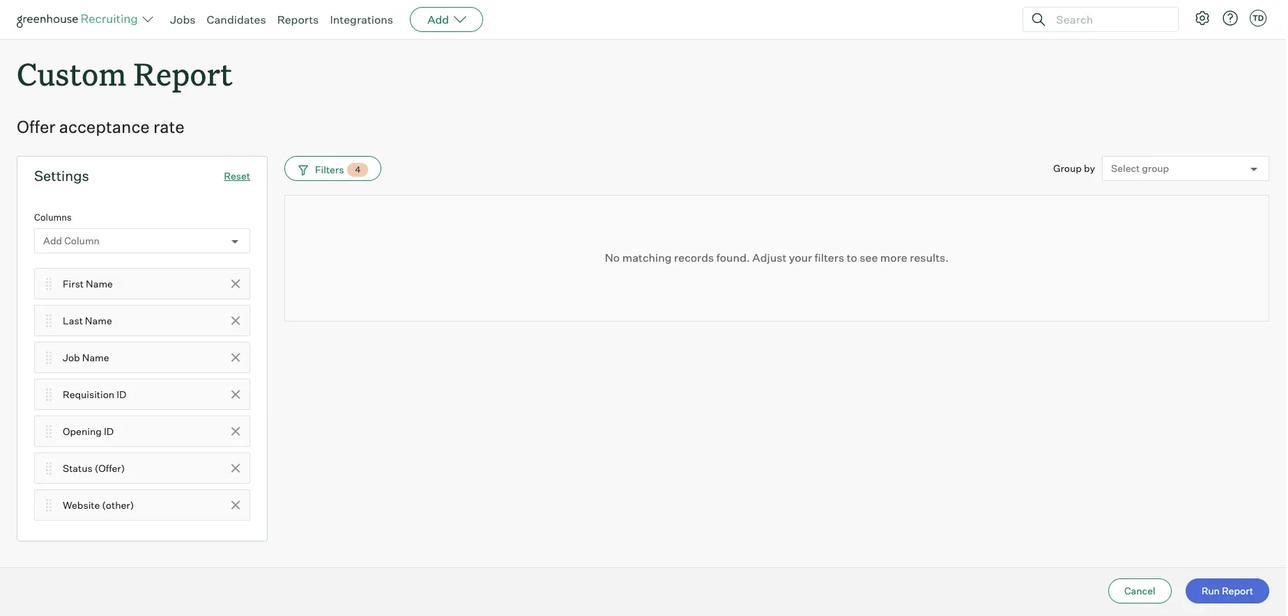 Task type: describe. For each thing, give the bounding box(es) containing it.
offer acceptance rate
[[17, 117, 184, 137]]

td button
[[1250, 10, 1267, 26]]

opening id
[[63, 426, 114, 438]]

name for job name
[[82, 352, 109, 364]]

name for first name
[[86, 278, 113, 290]]

rate
[[153, 117, 184, 137]]

report for run report
[[1222, 586, 1253, 597]]

report for custom report
[[134, 53, 233, 94]]

columns
[[34, 212, 72, 223]]

your
[[789, 251, 812, 265]]

name for last name
[[85, 315, 112, 327]]

group
[[1053, 163, 1082, 174]]

no matching records found. adjust your filters to see more results.
[[605, 251, 949, 265]]

group by
[[1053, 163, 1095, 174]]

greenhouse recruiting image
[[17, 11, 142, 28]]

adjust
[[752, 251, 787, 265]]

jobs link
[[170, 13, 196, 26]]

settings
[[34, 167, 89, 185]]

run
[[1201, 586, 1220, 597]]

website
[[63, 500, 100, 511]]

id for requisition id
[[117, 389, 127, 401]]

acceptance
[[59, 117, 150, 137]]

to
[[847, 251, 857, 265]]

reports link
[[277, 13, 319, 26]]

records
[[674, 251, 714, 265]]

4
[[355, 165, 361, 175]]

candidates link
[[207, 13, 266, 26]]

custom
[[17, 53, 126, 94]]

Search text field
[[1053, 9, 1165, 30]]

status
[[63, 463, 93, 474]]

job
[[63, 352, 80, 364]]

reports
[[277, 13, 319, 26]]

cancel
[[1124, 586, 1155, 597]]

add for add column
[[43, 235, 62, 247]]

add for add
[[427, 13, 449, 26]]

integrations
[[330, 13, 393, 26]]

first
[[63, 278, 84, 290]]

first name
[[63, 278, 113, 290]]

by
[[1084, 163, 1095, 174]]

integrations link
[[330, 13, 393, 26]]

group
[[1142, 163, 1169, 175]]

cancel button
[[1108, 579, 1171, 604]]

id for opening id
[[104, 426, 114, 438]]

no
[[605, 251, 620, 265]]

custom report
[[17, 53, 233, 94]]

matching
[[622, 251, 672, 265]]

configure image
[[1194, 10, 1211, 26]]

jobs
[[170, 13, 196, 26]]



Task type: locate. For each thing, give the bounding box(es) containing it.
job name
[[63, 352, 109, 364]]

no matching records found. adjust your filters to see more results. row group
[[284, 195, 1269, 322]]

add button
[[410, 7, 483, 32]]

1 horizontal spatial add
[[427, 13, 449, 26]]

2 vertical spatial name
[[82, 352, 109, 364]]

add
[[427, 13, 449, 26], [43, 235, 62, 247]]

report down jobs
[[134, 53, 233, 94]]

td button
[[1247, 7, 1269, 29]]

name right first at the top left
[[86, 278, 113, 290]]

td
[[1253, 13, 1264, 23]]

more
[[880, 251, 907, 265]]

0 vertical spatial add
[[427, 13, 449, 26]]

name right job
[[82, 352, 109, 364]]

see
[[860, 251, 878, 265]]

select group
[[1111, 163, 1169, 175]]

filters
[[815, 251, 844, 265]]

1 vertical spatial add
[[43, 235, 62, 247]]

id right "opening"
[[104, 426, 114, 438]]

website (other)
[[63, 500, 134, 511]]

0 horizontal spatial add
[[43, 235, 62, 247]]

0 vertical spatial id
[[117, 389, 127, 401]]

filters
[[315, 164, 344, 176]]

report inside button
[[1222, 586, 1253, 597]]

requisition
[[63, 389, 114, 401]]

1 vertical spatial id
[[104, 426, 114, 438]]

opening
[[63, 426, 102, 438]]

name
[[86, 278, 113, 290], [85, 315, 112, 327], [82, 352, 109, 364]]

0 vertical spatial name
[[86, 278, 113, 290]]

run report button
[[1185, 579, 1269, 604]]

id right requisition
[[117, 389, 127, 401]]

last
[[63, 315, 83, 327]]

add column
[[43, 235, 100, 247]]

name right last
[[85, 315, 112, 327]]

filter image
[[296, 164, 308, 176]]

1 horizontal spatial id
[[117, 389, 127, 401]]

select
[[1111, 163, 1140, 175]]

1 horizontal spatial report
[[1222, 586, 1253, 597]]

1 vertical spatial name
[[85, 315, 112, 327]]

offer
[[17, 117, 55, 137]]

report
[[134, 53, 233, 94], [1222, 586, 1253, 597]]

1 vertical spatial report
[[1222, 586, 1253, 597]]

add inside add popup button
[[427, 13, 449, 26]]

found.
[[716, 251, 750, 265]]

results.
[[910, 251, 949, 265]]

candidates
[[207, 13, 266, 26]]

0 horizontal spatial report
[[134, 53, 233, 94]]

run report
[[1201, 586, 1253, 597]]

status (offer)
[[63, 463, 125, 474]]

0 vertical spatial report
[[134, 53, 233, 94]]

last name
[[63, 315, 112, 327]]

requisition id
[[63, 389, 127, 401]]

(other)
[[102, 500, 134, 511]]

0 horizontal spatial id
[[104, 426, 114, 438]]

reset link
[[224, 170, 250, 182]]

reset
[[224, 170, 250, 182]]

column
[[64, 235, 100, 247]]

report right the run
[[1222, 586, 1253, 597]]

(offer)
[[95, 463, 125, 474]]

id
[[117, 389, 127, 401], [104, 426, 114, 438]]



Task type: vqa. For each thing, say whether or not it's contained in the screenshot.
the bottom Years
no



